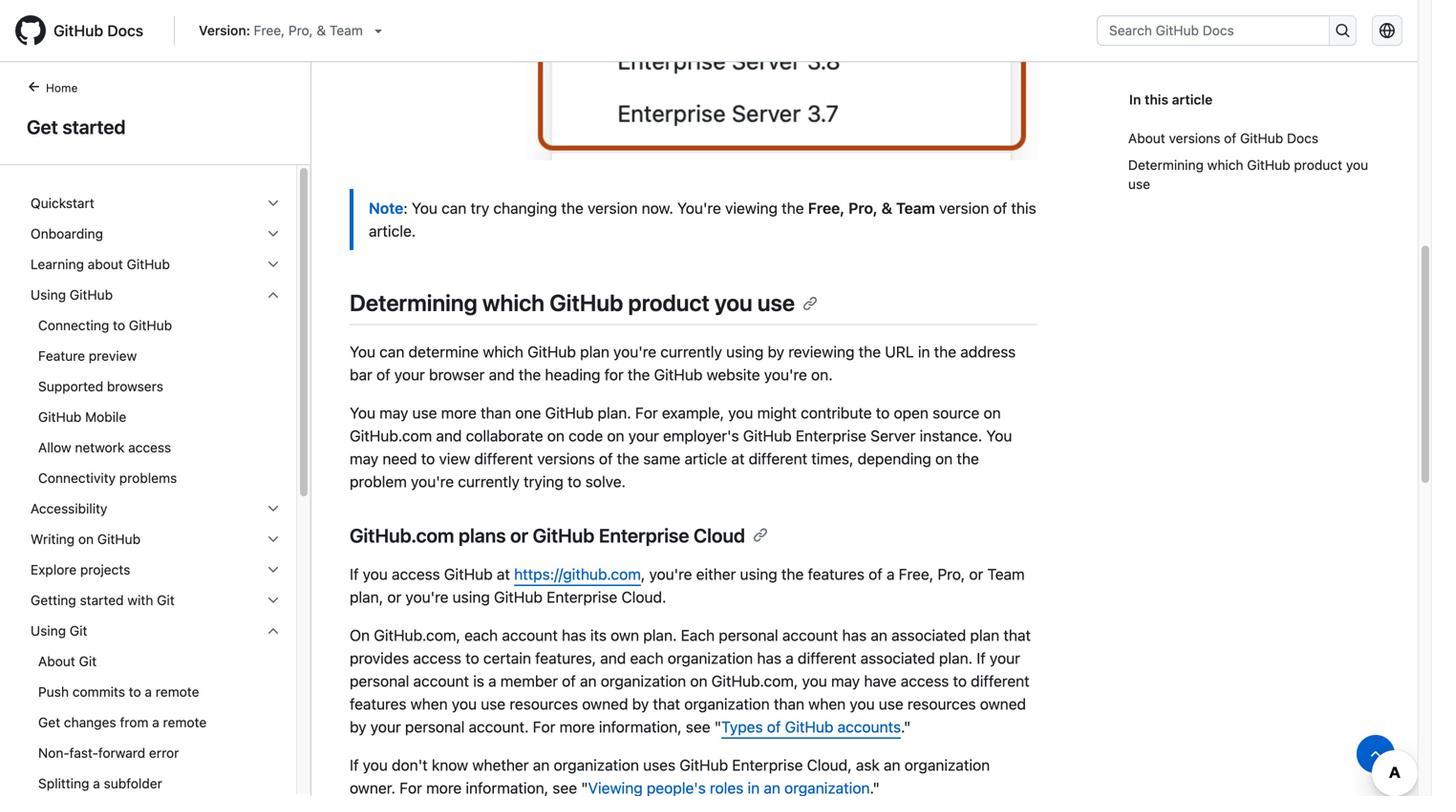 Task type: describe. For each thing, give the bounding box(es) containing it.
cloud
[[694, 524, 745, 547]]

using git element containing about git
[[15, 647, 296, 797]]

2 owned from the left
[[980, 695, 1026, 714]]

have
[[864, 673, 897, 691]]

ask
[[856, 757, 880, 775]]

writing on github
[[31, 532, 141, 548]]

0 horizontal spatial has
[[562, 627, 586, 645]]

get changes from a remote
[[38, 715, 207, 731]]

use inside determining which github product you use
[[1129, 176, 1151, 192]]

0 vertical spatial may
[[380, 404, 408, 422]]

https://github.com link
[[514, 566, 641, 584]]

uses
[[643, 757, 676, 775]]

an up have
[[871, 627, 888, 645]]

the left url
[[859, 343, 881, 361]]

1 horizontal spatial has
[[757, 650, 782, 668]]

to up from
[[129, 685, 141, 700]]

2 horizontal spatial plan.
[[939, 650, 973, 668]]

subfolder
[[104, 776, 162, 792]]

provides
[[350, 650, 409, 668]]

you're
[[677, 199, 721, 218]]

problems
[[119, 471, 177, 486]]

getting started with git button
[[23, 586, 289, 616]]

splitting a subfolder link
[[23, 769, 289, 797]]

you're up for
[[614, 343, 657, 361]]

cloud,
[[807, 757, 852, 775]]

using github
[[31, 287, 113, 303]]

using git button
[[23, 616, 289, 647]]

of inside on github.com, each account has its own plan. each personal account has an associated plan that provides access to certain features, and each organization has a different associated plan. if your personal account is a member of an organization on github.com, you may have access to different features when you use resources owned by that organization than when you use resources owned by your personal account. for more information, see "
[[562, 673, 576, 691]]

1 horizontal spatial account
[[502, 627, 558, 645]]

to left view
[[421, 450, 435, 468]]

accounts
[[838, 718, 901, 737]]

changing
[[493, 199, 557, 218]]

in this article
[[1129, 92, 1213, 108]]

projects
[[80, 562, 130, 578]]

about versions of github docs link
[[1129, 125, 1372, 152]]

."
[[901, 718, 911, 737]]

connecting to github
[[38, 318, 172, 333]]

connecting
[[38, 318, 109, 333]]

than inside on github.com, each account has its own plan. each personal account has an associated plan that provides access to certain features, and each organization has a different associated plan. if your personal account is a member of an organization on github.com, you may have access to different features when you use resources owned by that organization than when you use resources owned by your personal account. for more information, see "
[[774, 695, 805, 714]]

about for about versions of github docs
[[1129, 130, 1166, 146]]

heading
[[545, 366, 601, 384]]

need
[[383, 450, 417, 468]]

sc 9kayk9 0 image for onboarding
[[266, 226, 281, 242]]

get for get started
[[27, 116, 58, 138]]

0 horizontal spatial each
[[465, 627, 498, 645]]

can inside you can determine which github plan you're currently using by reviewing the url in the address bar of your browser and the heading for the github website you're on.
[[380, 343, 405, 361]]

:
[[404, 199, 408, 218]]

connectivity problems link
[[23, 463, 289, 494]]

for
[[605, 366, 624, 384]]

a inside the , you're either using the features of a free, pro, or team plan, or you're using github enterprise cloud.
[[887, 566, 895, 584]]

0 horizontal spatial or
[[387, 588, 402, 607]]

reviewing
[[789, 343, 855, 361]]

remote for get changes from a remote
[[163, 715, 207, 731]]

account.
[[469, 718, 529, 737]]

the right viewing
[[782, 199, 804, 218]]

1 horizontal spatial this
[[1145, 92, 1169, 108]]

explore projects
[[31, 562, 130, 578]]

1 horizontal spatial can
[[442, 199, 467, 218]]

" inside on github.com, each account has its own plan. each personal account has an associated plan that provides access to certain features, and each organization has a different associated plan. if your personal account is a member of an organization on github.com, you may have access to different features when you use resources owned by that organization than when you use resources owned by your personal account. for more information, see "
[[715, 718, 722, 737]]

sc 9kayk9 0 image for accessibility
[[266, 502, 281, 517]]

server
[[871, 427, 916, 445]]

determining inside determining which github product you use
[[1129, 157, 1204, 173]]

supported browsers link
[[23, 372, 289, 402]]

you may use more than one github plan. for example, you might contribute to open source on github.com and collaborate on code on your employer's github enterprise server instance. you may need to view different versions of the same article at different times, depending on the problem you're currently trying to solve.
[[350, 404, 1012, 491]]

github inside the , you're either using the features of a free, pro, or team plan, or you're using github enterprise cloud.
[[494, 588, 543, 607]]

1 vertical spatial personal
[[350, 673, 409, 691]]

to inside using github element
[[113, 318, 125, 333]]

mobile
[[85, 409, 126, 425]]

sc 9kayk9 0 image for explore projects
[[266, 563, 281, 578]]

1 vertical spatial determining
[[350, 290, 478, 316]]

2 resources from the left
[[908, 695, 976, 714]]

the right in
[[934, 343, 957, 361]]

organization down ."
[[905, 757, 990, 775]]

2 github.com from the top
[[350, 524, 454, 547]]

scroll to top image
[[1368, 747, 1384, 763]]

on
[[350, 627, 370, 645]]

currently inside you can determine which github plan you're currently using by reviewing the url in the address bar of your browser and the heading for the github website you're on.
[[661, 343, 722, 361]]

https://github.com
[[514, 566, 641, 584]]

about
[[88, 257, 123, 272]]

started for get
[[62, 116, 126, 138]]

github inside determining which github product you use
[[1247, 157, 1291, 173]]

splitting
[[38, 776, 89, 792]]

and inside on github.com, each account has its own plan. each personal account has an associated plan that provides access to certain features, and each organization has a different associated plan. if your personal account is a member of an organization on github.com, you may have access to different features when you use resources owned by that organization than when you use resources owned by your personal account. for more information, see "
[[600, 650, 626, 668]]

0 vertical spatial determining which github product you use link
[[1129, 152, 1372, 198]]

organization left uses
[[554, 757, 639, 775]]

allow
[[38, 440, 71, 456]]

types
[[722, 718, 763, 737]]

2 vertical spatial personal
[[405, 718, 465, 737]]

sc 9kayk9 0 image for getting started with git
[[266, 593, 281, 609]]

changes
[[64, 715, 116, 731]]

cloud.
[[622, 588, 666, 607]]

viewing
[[725, 199, 778, 218]]

plan inside you can determine which github plan you're currently using by reviewing the url in the address bar of your browser and the heading for the github website you're on.
[[580, 343, 610, 361]]

github docs
[[54, 22, 143, 40]]

and inside you can determine which github plan you're currently using by reviewing the url in the address bar of your browser and the heading for the github website you're on.
[[489, 366, 515, 384]]

url
[[885, 343, 914, 361]]

open
[[894, 404, 929, 422]]

github.com plans or github enterprise cloud
[[350, 524, 745, 547]]

depending
[[858, 450, 932, 468]]

sc 9kayk9 0 image for quickstart
[[266, 196, 281, 211]]

1 horizontal spatial by
[[632, 695, 649, 714]]

for inside 'you may use more than one github plan. for example, you might contribute to open source on github.com and collaborate on code on your employer's github enterprise server instance. you may need to view different versions of the same article at different times, depending on the problem you're currently trying to solve.'
[[635, 404, 658, 422]]

0 vertical spatial docs
[[107, 22, 143, 40]]

non-fast-forward error link
[[23, 739, 289, 769]]

access right provides
[[413, 650, 462, 668]]

you're right ,
[[649, 566, 692, 584]]

1 vertical spatial determining which github product you use link
[[350, 290, 818, 316]]

to right trying
[[568, 473, 582, 491]]

1 horizontal spatial team
[[896, 199, 935, 218]]

github mobile link
[[23, 402, 289, 433]]

sc 9kayk9 0 image for using git
[[266, 624, 281, 639]]

0 horizontal spatial free,
[[254, 22, 285, 38]]

0 vertical spatial associated
[[892, 627, 966, 645]]

types of github accounts link
[[722, 718, 901, 737]]

learning about github
[[31, 257, 170, 272]]

the up "solve." on the left
[[617, 450, 639, 468]]

accessibility button
[[23, 494, 289, 525]]

0 horizontal spatial product
[[628, 290, 710, 316]]

0 vertical spatial determining which github product you use
[[1129, 157, 1369, 192]]

same
[[643, 450, 681, 468]]

get for get changes from a remote
[[38, 715, 60, 731]]

on left "code"
[[547, 427, 565, 445]]

organization up types
[[684, 695, 770, 714]]

0 horizontal spatial &
[[317, 22, 326, 38]]

if for if you access github at https://github.com
[[350, 566, 359, 584]]

0 horizontal spatial team
[[330, 22, 363, 38]]

on github.com, each account has its own plan. each personal account has an associated plan that provides access to certain features, and each organization has a different associated plan. if your personal account is a member of an organization on github.com, you may have access to different features when you use resources owned by that organization than when you use resources owned by your personal account. for more information, see "
[[350, 627, 1031, 737]]

1 vertical spatial pro,
[[849, 199, 878, 218]]

browsers
[[107, 379, 163, 395]]

trying
[[524, 473, 564, 491]]

an right ask at the right bottom of the page
[[884, 757, 901, 775]]

1 horizontal spatial free,
[[808, 199, 845, 218]]

on right source
[[984, 404, 1001, 422]]

pro, inside the , you're either using the features of a free, pro, or team plan, or you're using github enterprise cloud.
[[938, 566, 965, 584]]

which inside determining which github product you use
[[1208, 157, 1244, 173]]

enterprise inside the , you're either using the features of a free, pro, or team plan, or you're using github enterprise cloud.
[[547, 588, 618, 607]]

0 vertical spatial or
[[510, 524, 529, 547]]

0 vertical spatial that
[[1004, 627, 1031, 645]]

sc 9kayk9 0 image for writing on github
[[266, 532, 281, 548]]

1 vertical spatial determining which github product you use
[[350, 290, 795, 316]]

plan,
[[350, 588, 383, 607]]

from
[[120, 715, 149, 731]]

1 horizontal spatial each
[[630, 650, 664, 668]]

preview
[[89, 348, 137, 364]]

you inside 'you may use more than one github plan. for example, you might contribute to open source on github.com and collaborate on code on your employer's github enterprise server instance. you may need to view different versions of the same article at different times, depending on the problem you're currently trying to solve.'
[[728, 404, 753, 422]]

writing
[[31, 532, 75, 548]]

product inside determining which github product you use
[[1294, 157, 1343, 173]]

on.
[[811, 366, 833, 384]]

the right the changing
[[561, 199, 584, 218]]

an right whether
[[533, 757, 550, 775]]

problem
[[350, 473, 407, 491]]

fast-
[[69, 746, 98, 762]]

features inside the , you're either using the features of a free, pro, or team plan, or you're using github enterprise cloud.
[[808, 566, 865, 584]]

you can determine which github plan you're currently using by reviewing the url in the address bar of your browser and the heading for the github website you're on.
[[350, 343, 1016, 384]]

learning
[[31, 257, 84, 272]]

1 owned from the left
[[582, 695, 628, 714]]

use down have
[[879, 695, 904, 714]]

your inside you can determine which github plan you're currently using by reviewing the url in the address bar of your browser and the heading for the github website you're on.
[[394, 366, 425, 384]]

owner.
[[350, 780, 396, 797]]

Search GitHub Docs search field
[[1098, 16, 1329, 45]]

onboarding
[[31, 226, 103, 242]]

0 horizontal spatial pro,
[[288, 22, 313, 38]]

for inside if you don't know whether an organization uses github enterprise cloud, ask an organization owner. for more information, see "
[[400, 780, 422, 797]]

times,
[[812, 450, 854, 468]]

see inside if you don't know whether an organization uses github enterprise cloud, ask an organization owner. for more information, see "
[[553, 780, 577, 797]]

1 vertical spatial which
[[482, 290, 545, 316]]

know
[[432, 757, 468, 775]]

more inside if you don't know whether an organization uses github enterprise cloud, ask an organization owner. for more information, see "
[[426, 780, 462, 797]]

on inside on github.com, each account has its own plan. each personal account has an associated plan that provides access to certain features, and each organization has a different associated plan. if your personal account is a member of an organization on github.com, you may have access to different features when you use resources owned by that organization than when you use resources owned by your personal account. for more information, see "
[[690, 673, 708, 691]]

1 vertical spatial that
[[653, 695, 680, 714]]

push commits to a remote link
[[23, 678, 289, 708]]

currently inside 'you may use more than one github plan. for example, you might contribute to open source on github.com and collaborate on code on your employer's github enterprise server instance. you may need to view different versions of the same article at different times, depending on the problem you're currently trying to solve.'
[[458, 473, 520, 491]]

1 vertical spatial or
[[969, 566, 984, 584]]

if you access github at https://github.com
[[350, 566, 641, 584]]

1 vertical spatial using
[[740, 566, 778, 584]]

2 vertical spatial using
[[453, 588, 490, 607]]

0 vertical spatial github.com,
[[374, 627, 461, 645]]

0 vertical spatial personal
[[719, 627, 778, 645]]

0 vertical spatial git
[[157, 593, 175, 609]]

0 horizontal spatial may
[[350, 450, 379, 468]]

screenshot of the header of github docs. the "version" dropdown menu is expanded and highlighted with an orange outline. image
[[350, 0, 1038, 161]]

triangle down image
[[371, 23, 386, 38]]

if for if you don't know whether an organization uses github enterprise cloud, ask an organization owner. for more information, see "
[[350, 757, 359, 775]]

1 vertical spatial github.com,
[[712, 673, 798, 691]]

using git element containing using git
[[15, 616, 296, 797]]

accessibility
[[31, 501, 107, 517]]



Task type: vqa. For each thing, say whether or not it's contained in the screenshot.
the 'Subversion'
no



Task type: locate. For each thing, give the bounding box(es) containing it.
0 horizontal spatial about
[[38, 654, 75, 670]]

solve.
[[586, 473, 626, 491]]

your inside 'you may use more than one github plan. for example, you might contribute to open source on github.com and collaborate on code on your employer's github enterprise server instance. you may need to view different versions of the same article at different times, depending on the problem you're currently trying to solve.'
[[629, 427, 659, 445]]

github.com inside 'you may use more than one github plan. for example, you might contribute to open source on github.com and collaborate on code on your employer's github enterprise server instance. you may need to view different versions of the same article at different times, depending on the problem you're currently trying to solve.'
[[350, 427, 432, 445]]

0 horizontal spatial determining
[[350, 290, 478, 316]]

use up reviewing
[[758, 290, 795, 316]]

personal down provides
[[350, 673, 409, 691]]

versions down "in this article"
[[1169, 130, 1221, 146]]

than up types of github accounts link
[[774, 695, 805, 714]]

1 using github element from the top
[[15, 280, 296, 494]]

remote up error
[[163, 715, 207, 731]]

feature preview
[[38, 348, 137, 364]]

using down the getting
[[31, 624, 66, 639]]

0 vertical spatial and
[[489, 366, 515, 384]]

2 vertical spatial by
[[350, 718, 367, 737]]

0 horizontal spatial currently
[[458, 473, 520, 491]]

1 vertical spatial article
[[685, 450, 727, 468]]

0 vertical spatial team
[[330, 22, 363, 38]]

determining which github product you use link down about versions of github docs
[[1129, 152, 1372, 198]]

by inside you can determine which github plan you're currently using by reviewing the url in the address bar of your browser and the heading for the github website you're on.
[[768, 343, 785, 361]]

1 horizontal spatial may
[[380, 404, 408, 422]]

" inside if you don't know whether an organization uses github enterprise cloud, ask an organization owner. for more information, see "
[[581, 780, 588, 797]]

1 horizontal spatial versions
[[1169, 130, 1221, 146]]

and right the browser
[[489, 366, 515, 384]]

1 vertical spatial features
[[350, 695, 407, 714]]

get started
[[27, 116, 126, 138]]

example,
[[662, 404, 724, 422]]

connecting to github link
[[23, 311, 289, 341]]

started inside "get started" link
[[62, 116, 126, 138]]

organization down each
[[668, 650, 753, 668]]

about down "using git" at the bottom of the page
[[38, 654, 75, 670]]

github.com, up provides
[[374, 627, 461, 645]]

0 horizontal spatial when
[[411, 695, 448, 714]]

using github element containing using github
[[15, 280, 296, 494]]

you're
[[614, 343, 657, 361], [764, 366, 807, 384], [411, 473, 454, 491], [649, 566, 692, 584], [406, 588, 449, 607]]

in
[[1129, 92, 1141, 108]]

1 vertical spatial &
[[882, 199, 893, 218]]

to right have
[[953, 673, 967, 691]]

remote for push commits to a remote
[[156, 685, 199, 700]]

about inside the get started element
[[38, 654, 75, 670]]

0 vertical spatial github.com
[[350, 427, 432, 445]]

view
[[439, 450, 471, 468]]

allow network access link
[[23, 433, 289, 463]]

0 horizontal spatial github.com,
[[374, 627, 461, 645]]

non-
[[38, 746, 69, 762]]

0 horizontal spatial by
[[350, 718, 367, 737]]

a
[[887, 566, 895, 584], [786, 650, 794, 668], [488, 673, 497, 691], [145, 685, 152, 700], [152, 715, 159, 731], [93, 776, 100, 792]]

by left reviewing
[[768, 343, 785, 361]]

0 horizontal spatial this
[[1011, 199, 1037, 218]]

use inside 'you may use more than one github plan. for example, you might contribute to open source on github.com and collaborate on code on your employer's github enterprise server instance. you may need to view different versions of the same article at different times, depending on the problem you're currently trying to solve.'
[[412, 404, 437, 422]]

1 resources from the left
[[510, 695, 578, 714]]

using right either
[[740, 566, 778, 584]]

this inside "version of this article."
[[1011, 199, 1037, 218]]

you inside if you don't know whether an organization uses github enterprise cloud, ask an organization owner. for more information, see "
[[363, 757, 388, 775]]

1 horizontal spatial &
[[882, 199, 893, 218]]

to up preview
[[113, 318, 125, 333]]

0 vertical spatial sc 9kayk9 0 image
[[266, 226, 281, 242]]

2 horizontal spatial has
[[842, 627, 867, 645]]

plan. for each
[[643, 627, 677, 645]]

more down the browser
[[441, 404, 477, 422]]

1 vertical spatial "
[[581, 780, 588, 797]]

0 vertical spatial this
[[1145, 92, 1169, 108]]

more down know at bottom
[[426, 780, 462, 797]]

1 vertical spatial git
[[70, 624, 87, 639]]

plan inside on github.com, each account has its own plan. each personal account has an associated plan that provides access to certain features, and each organization has a different associated plan. if your personal account is a member of an organization on github.com, you may have access to different features when you use resources owned by that organization than when you use resources owned by your personal account. for more information, see "
[[970, 627, 1000, 645]]

1 version from the left
[[588, 199, 638, 218]]

sc 9kayk9 0 image inside writing on github dropdown button
[[266, 532, 281, 548]]

2 sc 9kayk9 0 image from the top
[[266, 532, 281, 548]]

2 vertical spatial may
[[831, 673, 860, 691]]

certain
[[483, 650, 531, 668]]

1 vertical spatial may
[[350, 450, 379, 468]]

get changes from a remote link
[[23, 708, 289, 739]]

bar
[[350, 366, 372, 384]]

sc 9kayk9 0 image inside onboarding dropdown button
[[266, 226, 281, 242]]

on up explore projects
[[78, 532, 94, 548]]

1 vertical spatial plan
[[970, 627, 1000, 645]]

1 using from the top
[[31, 287, 66, 303]]

types of github accounts ."
[[722, 718, 911, 737]]

plan. inside 'you may use more than one github plan. for example, you might contribute to open source on github.com and collaborate on code on your employer's github enterprise server instance. you may need to view different versions of the same article at different times, depending on the problem you're currently trying to solve.'
[[598, 404, 631, 422]]

determining which github product you use down about versions of github docs link
[[1129, 157, 1369, 192]]

each
[[465, 627, 498, 645], [630, 650, 664, 668]]

in this article element
[[1129, 90, 1380, 110]]

1 horizontal spatial features
[[808, 566, 865, 584]]

determining which github product you use link up heading
[[350, 290, 818, 316]]

may up the problem
[[350, 450, 379, 468]]

for down 'don't'
[[400, 780, 422, 797]]

select language: current language is english image
[[1380, 23, 1395, 38]]

note : you can try changing the version now. you're viewing the free, pro, & team
[[369, 199, 935, 218]]

its
[[590, 627, 607, 645]]

and up view
[[436, 427, 462, 445]]

don't
[[392, 757, 428, 775]]

0 vertical spatial product
[[1294, 157, 1343, 173]]

you right :
[[412, 199, 438, 218]]

product up you can determine which github plan you're currently using by reviewing the url in the address bar of your browser and the heading for the github website you're on.
[[628, 290, 710, 316]]

5 sc 9kayk9 0 image from the top
[[266, 563, 281, 578]]

1 vertical spatial than
[[774, 695, 805, 714]]

at down plans
[[497, 566, 510, 584]]

by up uses
[[632, 695, 649, 714]]

0 horizontal spatial than
[[481, 404, 511, 422]]

github.com, up types
[[712, 673, 798, 691]]

sc 9kayk9 0 image inside explore projects dropdown button
[[266, 563, 281, 578]]

features,
[[535, 650, 596, 668]]

, you're either using the features of a free, pro, or team plan, or you're using github enterprise cloud.
[[350, 566, 1025, 607]]

now.
[[642, 199, 673, 218]]

enterprise inside if you don't know whether an organization uses github enterprise cloud, ask an organization owner. for more information, see "
[[732, 757, 803, 775]]

1 vertical spatial team
[[896, 199, 935, 218]]

if inside on github.com, each account has its own plan. each personal account has an associated plan that provides access to certain features, and each organization has a different associated plan. if your personal account is a member of an organization on github.com, you may have access to different features when you use resources owned by that organization than when you use resources owned by your personal account. for more information, see "
[[977, 650, 986, 668]]

0 vertical spatial each
[[465, 627, 498, 645]]

the right for
[[628, 366, 650, 384]]

0 vertical spatial article
[[1172, 92, 1213, 108]]

1 sc 9kayk9 0 image from the top
[[266, 226, 281, 242]]

sc 9kayk9 0 image
[[266, 196, 281, 211], [266, 257, 281, 272], [266, 288, 281, 303], [266, 502, 281, 517], [266, 563, 281, 578], [266, 624, 281, 639]]

6 sc 9kayk9 0 image from the top
[[266, 624, 281, 639]]

git up about git
[[70, 624, 87, 639]]

version:
[[199, 22, 250, 38]]

4 sc 9kayk9 0 image from the top
[[266, 502, 281, 517]]

learning about github button
[[23, 249, 289, 280]]

on inside dropdown button
[[78, 532, 94, 548]]

access up provides
[[392, 566, 440, 584]]

you right instance.
[[987, 427, 1012, 445]]

this
[[1145, 92, 1169, 108], [1011, 199, 1037, 218]]

about git
[[38, 654, 97, 670]]

github docs link
[[15, 15, 159, 46]]

error
[[149, 746, 179, 762]]

sc 9kayk9 0 image inside quickstart dropdown button
[[266, 196, 281, 211]]

None search field
[[1097, 15, 1357, 46]]

github.com up "need"
[[350, 427, 432, 445]]

using github element
[[15, 280, 296, 494], [15, 311, 296, 494]]

the down instance.
[[957, 450, 979, 468]]

2 version from the left
[[939, 199, 989, 218]]

at
[[731, 450, 745, 468], [497, 566, 510, 584]]

might
[[757, 404, 797, 422]]

started down the projects
[[80, 593, 124, 609]]

for right account.
[[533, 718, 556, 737]]

2 using git element from the top
[[15, 647, 296, 797]]

sc 9kayk9 0 image inside accessibility dropdown button
[[266, 502, 281, 517]]

search image
[[1336, 23, 1351, 38]]

using inside using git dropdown button
[[31, 624, 66, 639]]

plan.
[[598, 404, 631, 422], [643, 627, 677, 645], [939, 650, 973, 668]]

features inside on github.com, each account has its own plan. each personal account has an associated plan that provides access to certain features, and each organization has a different associated plan. if your personal account is a member of an organization on github.com, you may have access to different features when you use resources owned by that organization than when you use resources owned by your personal account. for more information, see "
[[350, 695, 407, 714]]

about git link
[[23, 647, 289, 678]]

started down home link
[[62, 116, 126, 138]]

2 using from the top
[[31, 624, 66, 639]]

2 horizontal spatial by
[[768, 343, 785, 361]]

of inside about versions of github docs link
[[1224, 130, 1237, 146]]

3 sc 9kayk9 0 image from the top
[[266, 593, 281, 609]]

0 vertical spatial started
[[62, 116, 126, 138]]

1 vertical spatial docs
[[1287, 130, 1319, 146]]

get down push at the bottom
[[38, 715, 60, 731]]

currently
[[661, 343, 722, 361], [458, 473, 520, 491]]

1 horizontal spatial about
[[1129, 130, 1166, 146]]

product down about versions of github docs link
[[1294, 157, 1343, 173]]

than up collaborate
[[481, 404, 511, 422]]

version inside "version of this article."
[[939, 199, 989, 218]]

personal
[[719, 627, 778, 645], [350, 673, 409, 691], [405, 718, 465, 737]]

code
[[569, 427, 603, 445]]

2 horizontal spatial free,
[[899, 566, 934, 584]]

sc 9kayk9 0 image inside using git dropdown button
[[266, 624, 281, 639]]

1 horizontal spatial article
[[1172, 92, 1213, 108]]

you inside determining which github product you use
[[1346, 157, 1369, 173]]

sc 9kayk9 0 image
[[266, 226, 281, 242], [266, 532, 281, 548], [266, 593, 281, 609]]

0 vertical spatial than
[[481, 404, 511, 422]]

which inside you can determine which github plan you're currently using by reviewing the url in the address bar of your browser and the heading for the github website you're on.
[[483, 343, 524, 361]]

2 sc 9kayk9 0 image from the top
[[266, 257, 281, 272]]

article inside 'you may use more than one github plan. for example, you might contribute to open source on github.com and collaborate on code on your employer's github enterprise server instance. you may need to view different versions of the same article at different times, depending on the problem you're currently trying to solve.'
[[685, 450, 727, 468]]

0 vertical spatial &
[[317, 22, 326, 38]]

to up server
[[876, 404, 890, 422]]

information, down whether
[[466, 780, 549, 797]]

can left try
[[442, 199, 467, 218]]

github inside if you don't know whether an organization uses github enterprise cloud, ask an organization owner. for more information, see "
[[680, 757, 728, 775]]

member
[[501, 673, 558, 691]]

0 vertical spatial currently
[[661, 343, 722, 361]]

github mobile
[[38, 409, 126, 425]]

2 vertical spatial sc 9kayk9 0 image
[[266, 593, 281, 609]]

you're left the 'on.'
[[764, 366, 807, 384]]

the inside the , you're either using the features of a free, pro, or team plan, or you're using github enterprise cloud.
[[782, 566, 804, 584]]

see inside on github.com, each account has its own plan. each personal account has an associated plan that provides access to certain features, and each organization has a different associated plan. if your personal account is a member of an organization on github.com, you may have access to different features when you use resources owned by that organization than when you use resources owned by your personal account. for more information, see "
[[686, 718, 711, 737]]

you're inside 'you may use more than one github plan. for example, you might contribute to open source on github.com and collaborate on code on your employer's github enterprise server instance. you may need to view different versions of the same article at different times, depending on the problem you're currently trying to solve.'
[[411, 473, 454, 491]]

0 horizontal spatial for
[[400, 780, 422, 797]]

team
[[330, 22, 363, 38], [896, 199, 935, 218], [988, 566, 1025, 584]]

1 using git element from the top
[[15, 616, 296, 797]]

0 horizontal spatial owned
[[582, 695, 628, 714]]

home
[[46, 81, 78, 95]]

about down in
[[1129, 130, 1166, 146]]

get down home
[[27, 116, 58, 138]]

2 vertical spatial pro,
[[938, 566, 965, 584]]

organization down 'own'
[[601, 673, 686, 691]]

on down each
[[690, 673, 708, 691]]

different
[[475, 450, 533, 468], [749, 450, 808, 468], [798, 650, 857, 668], [971, 673, 1030, 691]]

access inside using github element
[[128, 440, 171, 456]]

0 horizontal spatial account
[[413, 673, 469, 691]]

0 vertical spatial for
[[635, 404, 658, 422]]

see
[[686, 718, 711, 737], [553, 780, 577, 797]]

1 sc 9kayk9 0 image from the top
[[266, 196, 281, 211]]

your
[[394, 366, 425, 384], [629, 427, 659, 445], [990, 650, 1021, 668], [371, 718, 401, 737]]

1 horizontal spatial for
[[533, 718, 556, 737]]

has up features,
[[562, 627, 586, 645]]

determining which github product you use up heading
[[350, 290, 795, 316]]

sc 9kayk9 0 image inside getting started with git dropdown button
[[266, 593, 281, 609]]

if you don't know whether an organization uses github enterprise cloud, ask an organization owner. for more information, see "
[[350, 757, 990, 797]]

get
[[27, 116, 58, 138], [38, 715, 60, 731]]

1 horizontal spatial information,
[[599, 718, 682, 737]]

you're right 'plan,'
[[406, 588, 449, 607]]

more inside 'you may use more than one github plan. for example, you might contribute to open source on github.com and collaborate on code on your employer's github enterprise server instance. you may need to view different versions of the same article at different times, depending on the problem you're currently trying to solve.'
[[441, 404, 477, 422]]

you down "bar"
[[350, 404, 376, 422]]

1 vertical spatial get
[[38, 715, 60, 731]]

information, inside on github.com, each account has its own plan. each personal account has an associated plan that provides access to certain features, and each organization has a different associated plan. if your personal account is a member of an organization on github.com, you may have access to different features when you use resources owned by that organization than when you use resources owned by your personal account. for more information, see "
[[599, 718, 682, 737]]

explore
[[31, 562, 77, 578]]

3 sc 9kayk9 0 image from the top
[[266, 288, 281, 303]]

home link
[[19, 79, 108, 98]]

enterprise up ,
[[599, 524, 689, 547]]

on right "code"
[[607, 427, 625, 445]]

version of this article.
[[369, 199, 1037, 240]]

using git
[[31, 624, 87, 639]]

sc 9kayk9 0 image for learning about github
[[266, 257, 281, 272]]

0 vertical spatial more
[[441, 404, 477, 422]]

whether
[[472, 757, 529, 775]]

when up 'don't'
[[411, 695, 448, 714]]

about versions of github docs
[[1129, 130, 1319, 146]]

remote down about git link
[[156, 685, 199, 700]]

using inside 'using github' dropdown button
[[31, 287, 66, 303]]

determining up determine
[[350, 290, 478, 316]]

about for about git
[[38, 654, 75, 670]]

organization
[[668, 650, 753, 668], [601, 673, 686, 691], [684, 695, 770, 714], [554, 757, 639, 775], [905, 757, 990, 775]]

owned
[[582, 695, 628, 714], [980, 695, 1026, 714]]

try
[[471, 199, 489, 218]]

0 horizontal spatial article
[[685, 450, 727, 468]]

on
[[984, 404, 1001, 422], [547, 427, 565, 445], [607, 427, 625, 445], [936, 450, 953, 468], [78, 532, 94, 548], [690, 673, 708, 691]]

2 vertical spatial team
[[988, 566, 1025, 584]]

supported
[[38, 379, 103, 395]]

git for about git
[[79, 654, 97, 670]]

0 vertical spatial about
[[1129, 130, 1166, 146]]

may left have
[[831, 673, 860, 691]]

free, inside the , you're either using the features of a free, pro, or team plan, or you're using github enterprise cloud.
[[899, 566, 934, 584]]

1 when from the left
[[411, 695, 448, 714]]

either
[[696, 566, 736, 584]]

of inside you can determine which github plan you're currently using by reviewing the url in the address bar of your browser and the heading for the github website you're on.
[[376, 366, 390, 384]]

1 vertical spatial sc 9kayk9 0 image
[[266, 532, 281, 548]]

more down features,
[[560, 718, 595, 737]]

sc 9kayk9 0 image inside the learning about github dropdown button
[[266, 257, 281, 272]]

1 vertical spatial product
[[628, 290, 710, 316]]

0 horizontal spatial version
[[588, 199, 638, 218]]

2 vertical spatial more
[[426, 780, 462, 797]]

resources down member
[[510, 695, 578, 714]]

splitting a subfolder
[[38, 776, 162, 792]]

1 horizontal spatial than
[[774, 695, 805, 714]]

browser
[[429, 366, 485, 384]]

sc 9kayk9 0 image for using github
[[266, 288, 281, 303]]

access right have
[[901, 673, 949, 691]]

use down the browser
[[412, 404, 437, 422]]

0 horizontal spatial determining which github product you use link
[[350, 290, 818, 316]]

1 vertical spatial associated
[[861, 650, 935, 668]]

commits
[[72, 685, 125, 700]]

to up is
[[466, 650, 479, 668]]

source
[[933, 404, 980, 422]]

1 vertical spatial remote
[[163, 715, 207, 731]]

of inside "version of this article."
[[993, 199, 1007, 218]]

using git element
[[15, 616, 296, 797], [15, 647, 296, 797]]

employer's
[[663, 427, 739, 445]]

0 vertical spatial plan.
[[598, 404, 631, 422]]

by
[[768, 343, 785, 361], [632, 695, 649, 714], [350, 718, 367, 737]]

determining which github product you use link
[[1129, 152, 1372, 198], [350, 290, 818, 316]]

collaborate
[[466, 427, 543, 445]]

resources up ."
[[908, 695, 976, 714]]

using up website
[[726, 343, 764, 361]]

versions down "code"
[[537, 450, 595, 468]]

access up problems
[[128, 440, 171, 456]]

tooltip
[[1357, 736, 1395, 774]]

for inside on github.com, each account has its own plan. each personal account has an associated plan that provides access to certain features, and each organization has a different associated plan. if your personal account is a member of an organization on github.com, you may have access to different features when you use resources owned by that organization than when you use resources owned by your personal account. for more information, see "
[[533, 718, 556, 737]]

0 horizontal spatial at
[[497, 566, 510, 584]]

started inside getting started with git dropdown button
[[80, 593, 124, 609]]

more inside on github.com, each account has its own plan. each personal account has an associated plan that provides access to certain features, and each organization has a different associated plan. if your personal account is a member of an organization on github.com, you may have access to different features when you use resources owned by that organization than when you use resources owned by your personal account. for more information, see "
[[560, 718, 595, 737]]

resources
[[510, 695, 578, 714], [908, 695, 976, 714]]

may inside on github.com, each account has its own plan. each personal account has an associated plan that provides access to certain features, and each organization has a different associated plan. if your personal account is a member of an organization on github.com, you may have access to different features when you use resources owned by that organization than when you use resources owned by your personal account. for more information, see "
[[831, 673, 860, 691]]

0 vertical spatial by
[[768, 343, 785, 361]]

you inside you can determine which github plan you're currently using by reviewing the url in the address bar of your browser and the heading for the github website you're on.
[[350, 343, 376, 361]]

an down features,
[[580, 673, 597, 691]]

each
[[681, 627, 715, 645]]

1 horizontal spatial at
[[731, 450, 745, 468]]

than inside 'you may use more than one github plan. for example, you might contribute to open source on github.com and collaborate on code on your employer's github enterprise server instance. you may need to view different versions of the same article at different times, depending on the problem you're currently trying to solve.'
[[481, 404, 511, 422]]

1 vertical spatial and
[[436, 427, 462, 445]]

you up "bar"
[[350, 343, 376, 361]]

0 vertical spatial using
[[31, 287, 66, 303]]

docs
[[107, 22, 143, 40], [1287, 130, 1319, 146]]

instance.
[[920, 427, 983, 445]]

of inside 'you may use more than one github plan. for example, you might contribute to open source on github.com and collaborate on code on your employer's github enterprise server instance. you may need to view different versions of the same article at different times, depending on the problem you're currently trying to solve.'
[[599, 450, 613, 468]]

address
[[961, 343, 1016, 361]]

the right either
[[782, 566, 804, 584]]

1 vertical spatial more
[[560, 718, 595, 737]]

plan. for on
[[598, 404, 631, 422]]

0 vertical spatial if
[[350, 566, 359, 584]]

quickstart button
[[23, 188, 289, 219]]

at down the employer's
[[731, 450, 745, 468]]

if inside if you don't know whether an organization uses github enterprise cloud, ask an organization owner. for more information, see "
[[350, 757, 359, 775]]

can left determine
[[380, 343, 405, 361]]

and
[[489, 366, 515, 384], [436, 427, 462, 445], [600, 650, 626, 668]]

using inside you can determine which github plan you're currently using by reviewing the url in the address bar of your browser and the heading for the github website you're on.
[[726, 343, 764, 361]]

and inside 'you may use more than one github plan. for example, you might contribute to open source on github.com and collaborate on code on your employer's github enterprise server instance. you may need to view different versions of the same article at different times, depending on the problem you're currently trying to solve.'
[[436, 427, 462, 445]]

1 horizontal spatial see
[[686, 718, 711, 737]]

account up types of github accounts link
[[782, 627, 838, 645]]

one
[[515, 404, 541, 422]]

get started element
[[0, 77, 312, 797]]

information, inside if you don't know whether an organization uses github enterprise cloud, ask an organization owner. for more information, see "
[[466, 780, 549, 797]]

which
[[1208, 157, 1244, 173], [482, 290, 545, 316], [483, 343, 524, 361]]

2 when from the left
[[809, 695, 846, 714]]

allow network access
[[38, 440, 171, 456]]

github.com down the problem
[[350, 524, 454, 547]]

git for using git
[[70, 624, 87, 639]]

feature preview link
[[23, 341, 289, 372]]

using github element containing connecting to github
[[15, 311, 296, 494]]

1 horizontal spatial or
[[510, 524, 529, 547]]

when
[[411, 695, 448, 714], [809, 695, 846, 714]]

article down the employer's
[[685, 450, 727, 468]]

2 horizontal spatial may
[[831, 673, 860, 691]]

use up account.
[[481, 695, 506, 714]]

versions inside 'you may use more than one github plan. for example, you might contribute to open source on github.com and collaborate on code on your employer's github enterprise server instance. you may need to view different versions of the same article at different times, depending on the problem you're currently trying to solve.'
[[537, 450, 595, 468]]

account left is
[[413, 673, 469, 691]]

enterprise up the times,
[[796, 427, 867, 445]]

the up one
[[519, 366, 541, 384]]

2 horizontal spatial account
[[782, 627, 838, 645]]

git right with
[[157, 593, 175, 609]]

1 horizontal spatial github.com,
[[712, 673, 798, 691]]

article up about versions of github docs
[[1172, 92, 1213, 108]]

enterprise inside 'you may use more than one github plan. for example, you might contribute to open source on github.com and collaborate on code on your employer's github enterprise server instance. you may need to view different versions of the same article at different times, depending on the problem you're currently trying to solve.'
[[796, 427, 867, 445]]

1 vertical spatial free,
[[808, 199, 845, 218]]

and down 'own'
[[600, 650, 626, 668]]

0 vertical spatial which
[[1208, 157, 1244, 173]]

on down instance.
[[936, 450, 953, 468]]

0 vertical spatial free,
[[254, 22, 285, 38]]

2 vertical spatial for
[[400, 780, 422, 797]]

2 using github element from the top
[[15, 311, 296, 494]]

remote
[[156, 685, 199, 700], [163, 715, 207, 731]]

sc 9kayk9 0 image inside 'using github' dropdown button
[[266, 288, 281, 303]]

1 github.com from the top
[[350, 427, 432, 445]]

of inside the , you're either using the features of a free, pro, or team plan, or you're using github enterprise cloud.
[[869, 566, 883, 584]]

using for using github
[[31, 287, 66, 303]]

supported browsers
[[38, 379, 163, 395]]

using for using git
[[31, 624, 66, 639]]

use down in
[[1129, 176, 1151, 192]]

started for getting
[[80, 593, 124, 609]]

team inside the , you're either using the features of a free, pro, or team plan, or you're using github enterprise cloud.
[[988, 566, 1025, 584]]

for left example,
[[635, 404, 658, 422]]

0 vertical spatial see
[[686, 718, 711, 737]]

at inside 'you may use more than one github plan. for example, you might contribute to open source on github.com and collaborate on code on your employer's github enterprise server instance. you may need to view different versions of the same article at different times, depending on the problem you're currently trying to solve.'
[[731, 450, 745, 468]]

may up "need"
[[380, 404, 408, 422]]

0 vertical spatial "
[[715, 718, 722, 737]]



